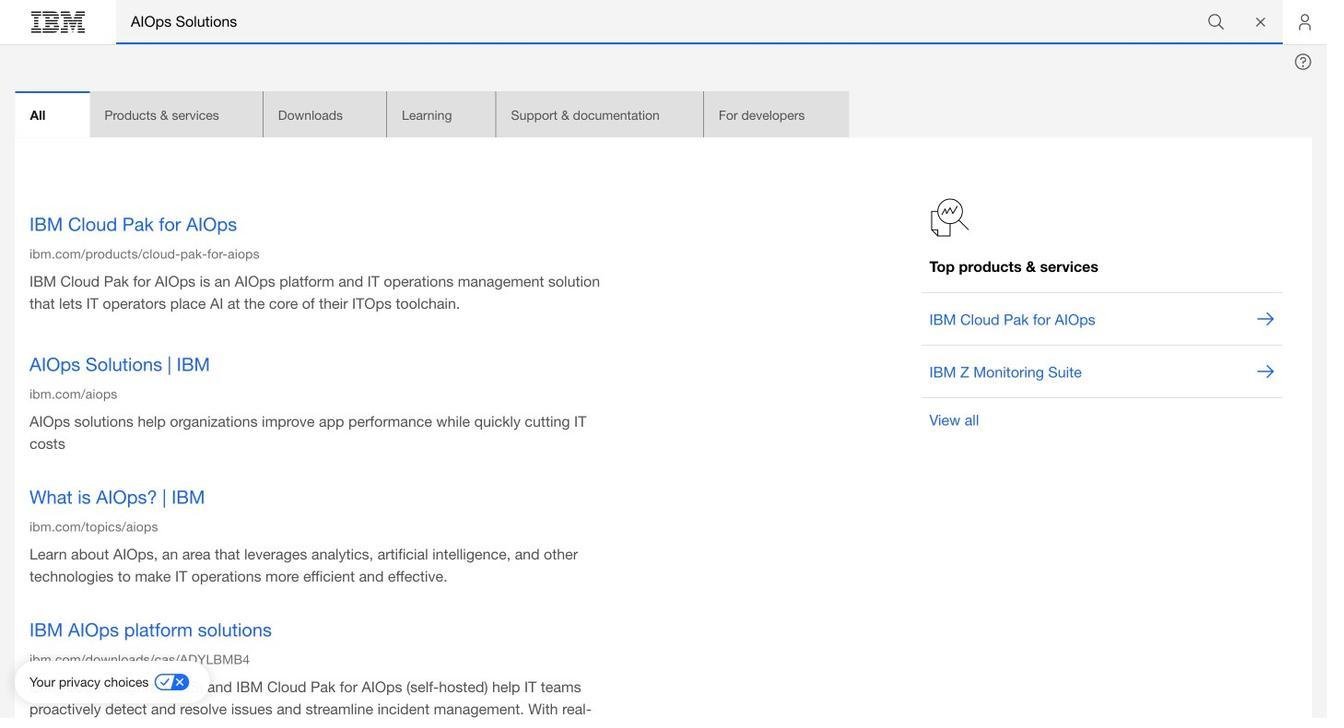 Task type: describe. For each thing, give the bounding box(es) containing it.
your privacy choices element
[[30, 672, 149, 693]]



Task type: vqa. For each thing, say whether or not it's contained in the screenshot.
'Your privacy choices' element
yes



Task type: locate. For each thing, give the bounding box(es) containing it.
tab list
[[15, 91, 1313, 137]]



